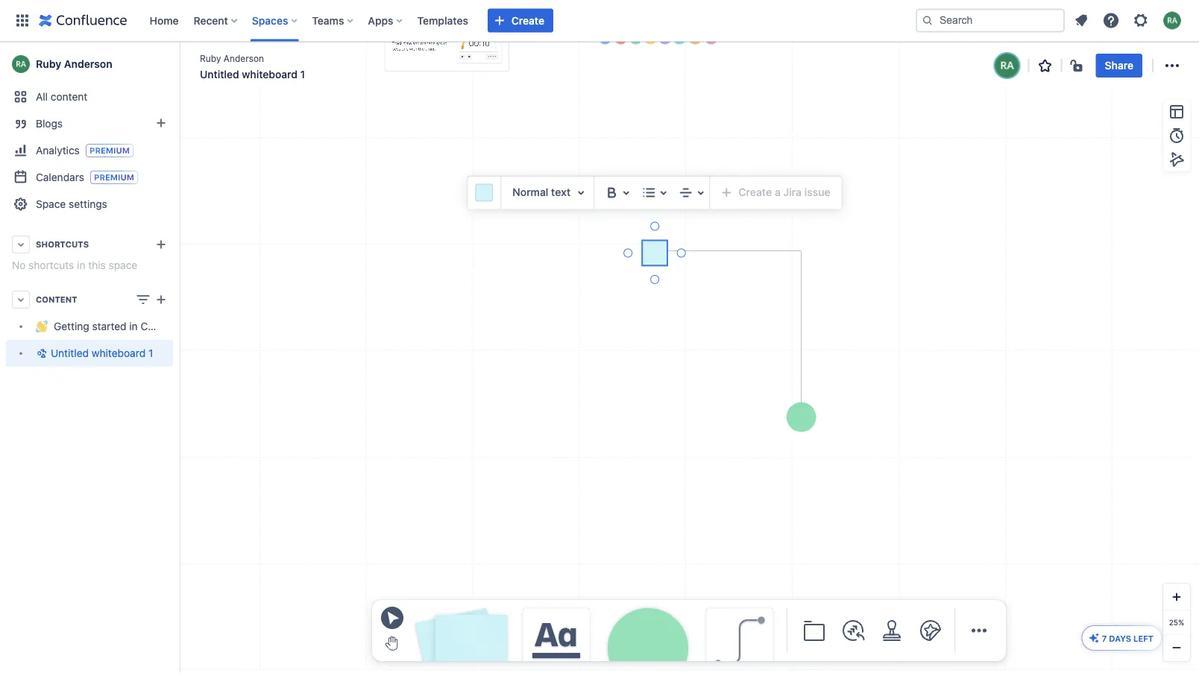 Task type: vqa. For each thing, say whether or not it's contained in the screenshot.
bottommost inline
no



Task type: describe. For each thing, give the bounding box(es) containing it.
getting started in confluence link
[[6, 313, 196, 340]]

settings icon image
[[1132, 12, 1150, 29]]

ruby anderson
[[36, 58, 112, 70]]

notification icon image
[[1072, 12, 1090, 29]]

getting
[[54, 320, 89, 333]]

space
[[109, 259, 137, 271]]

content
[[36, 295, 77, 305]]

7 days left button
[[1083, 626, 1161, 650]]

shortcuts button
[[6, 231, 173, 258]]

1 horizontal spatial ruby anderson link
[[200, 52, 264, 65]]

home
[[150, 14, 179, 26]]

spaces button
[[247, 9, 303, 32]]

apps
[[368, 14, 393, 26]]

shortcuts
[[36, 240, 89, 249]]

teams button
[[307, 9, 359, 32]]

left
[[1133, 634, 1154, 644]]

create button
[[488, 9, 553, 32]]

no
[[12, 259, 26, 271]]

calendars link
[[6, 164, 173, 191]]

blogs
[[36, 117, 63, 130]]

calendars
[[36, 171, 84, 183]]

getting started in confluence
[[54, 320, 196, 333]]

help icon image
[[1102, 12, 1120, 29]]

create
[[511, 14, 544, 26]]

create content image
[[152, 291, 170, 309]]

started
[[92, 320, 126, 333]]

templates
[[417, 14, 468, 26]]

more actions image
[[1163, 57, 1181, 75]]

tree inside space element
[[6, 313, 196, 367]]

all
[[36, 91, 48, 103]]

ruby for ruby anderson untitled whiteboard 1
[[200, 53, 221, 63]]

your profile and preferences image
[[1163, 12, 1181, 29]]

in for started
[[129, 320, 138, 333]]

untitled whiteboard 1
[[51, 347, 153, 359]]

appswitcher icon image
[[13, 12, 31, 29]]

analytics link
[[6, 137, 173, 164]]

settings
[[69, 198, 107, 210]]

banner containing home
[[0, 0, 1199, 42]]

7
[[1102, 634, 1107, 644]]

all content
[[36, 91, 87, 103]]

1 inside space element
[[148, 347, 153, 359]]

all content link
[[6, 84, 173, 110]]

templates link
[[413, 9, 473, 32]]

space settings
[[36, 198, 107, 210]]

add shortcut image
[[152, 236, 170, 254]]

teams
[[312, 14, 344, 26]]

content button
[[6, 286, 173, 313]]

this
[[88, 259, 106, 271]]

spaces
[[252, 14, 288, 26]]

share button
[[1096, 54, 1142, 78]]

confluence
[[141, 320, 196, 333]]

Search field
[[916, 9, 1065, 32]]

premium image for analytics
[[86, 144, 133, 157]]

create a blog image
[[152, 114, 170, 132]]



Task type: locate. For each thing, give the bounding box(es) containing it.
0 horizontal spatial 1
[[148, 347, 153, 359]]

1 inside ruby anderson untitled whiteboard 1
[[300, 68, 305, 81]]

1 down confluence
[[148, 347, 153, 359]]

untitled inside ruby anderson untitled whiteboard 1
[[200, 68, 239, 81]]

anderson up all content link
[[64, 58, 112, 70]]

0 horizontal spatial ruby anderson link
[[6, 49, 173, 79]]

1 horizontal spatial whiteboard
[[242, 68, 297, 81]]

in inside getting started in confluence link
[[129, 320, 138, 333]]

collapse sidebar image
[[163, 49, 195, 79]]

untitled inside tree
[[51, 347, 89, 359]]

1 vertical spatial untitled
[[51, 347, 89, 359]]

1 down spaces popup button
[[300, 68, 305, 81]]

in left "this"
[[77, 259, 85, 271]]

in right started
[[129, 320, 138, 333]]

search image
[[922, 15, 934, 26]]

whiteboard inside ruby anderson untitled whiteboard 1
[[242, 68, 297, 81]]

home link
[[145, 9, 183, 32]]

anderson for ruby anderson untitled whiteboard 1
[[224, 53, 264, 63]]

untitled down getting on the left top
[[51, 347, 89, 359]]

1 vertical spatial whiteboard
[[92, 347, 146, 359]]

ruby anderson link up all content link
[[6, 49, 173, 79]]

blogs link
[[6, 110, 173, 137]]

1 horizontal spatial in
[[129, 320, 138, 333]]

0 vertical spatial in
[[77, 259, 85, 271]]

untitled right collapse sidebar image
[[200, 68, 239, 81]]

0 vertical spatial premium image
[[86, 144, 133, 157]]

ruby anderson link down recent popup button on the top of the page
[[200, 52, 264, 65]]

whiteboard down getting started in confluence
[[92, 347, 146, 359]]

untitled
[[200, 68, 239, 81], [51, 347, 89, 359]]

change view image
[[134, 291, 152, 309]]

share
[[1105, 59, 1133, 72]]

premium image for calendars
[[90, 171, 138, 184]]

no shortcuts in this space
[[12, 259, 137, 271]]

premium image down analytics link
[[90, 171, 138, 184]]

shortcuts
[[28, 259, 74, 271]]

space settings link
[[6, 191, 173, 218]]

global element
[[9, 0, 913, 41]]

apps button
[[363, 9, 408, 32]]

1 vertical spatial premium image
[[90, 171, 138, 184]]

0 horizontal spatial ruby
[[36, 58, 61, 70]]

whiteboard down spaces
[[242, 68, 297, 81]]

ruby anderson link
[[6, 49, 173, 79], [200, 52, 264, 65]]

ruby for ruby anderson
[[36, 58, 61, 70]]

premium image inside analytics link
[[86, 144, 133, 157]]

untitled whiteboard 1 link
[[6, 340, 173, 367]]

1 horizontal spatial 1
[[300, 68, 305, 81]]

no restrictions image
[[1069, 57, 1087, 75]]

premium image inside calendars link
[[90, 171, 138, 184]]

0 horizontal spatial whiteboard
[[92, 347, 146, 359]]

1 horizontal spatial ruby
[[200, 53, 221, 63]]

anderson for ruby anderson
[[64, 58, 112, 70]]

0 vertical spatial whiteboard
[[242, 68, 297, 81]]

premium icon image
[[1088, 632, 1100, 644]]

ruby up all
[[36, 58, 61, 70]]

0 vertical spatial 1
[[300, 68, 305, 81]]

ruby inside ruby anderson untitled whiteboard 1
[[200, 53, 221, 63]]

ruby right collapse sidebar image
[[200, 53, 221, 63]]

in
[[77, 259, 85, 271], [129, 320, 138, 333]]

star image
[[1036, 57, 1054, 75]]

ruby
[[200, 53, 221, 63], [36, 58, 61, 70]]

tree
[[6, 313, 196, 367]]

content
[[51, 91, 87, 103]]

analytics
[[36, 144, 80, 156]]

whiteboard inside tree
[[92, 347, 146, 359]]

1
[[300, 68, 305, 81], [148, 347, 153, 359]]

anderson inside ruby anderson untitled whiteboard 1
[[224, 53, 264, 63]]

7 days left
[[1102, 634, 1154, 644]]

anderson down spaces
[[224, 53, 264, 63]]

days
[[1109, 634, 1131, 644]]

0 horizontal spatial in
[[77, 259, 85, 271]]

premium image
[[86, 144, 133, 157], [90, 171, 138, 184]]

1 vertical spatial in
[[129, 320, 138, 333]]

confluence image
[[39, 12, 127, 29], [39, 12, 127, 29]]

ruby anderson image
[[995, 54, 1019, 78]]

0 vertical spatial untitled
[[200, 68, 239, 81]]

recent
[[194, 14, 228, 26]]

premium image up calendars link on the left of the page
[[86, 144, 133, 157]]

space
[[36, 198, 66, 210]]

space element
[[0, 42, 196, 673]]

recent button
[[189, 9, 243, 32]]

1 horizontal spatial anderson
[[224, 53, 264, 63]]

1 horizontal spatial untitled
[[200, 68, 239, 81]]

in for shortcuts
[[77, 259, 85, 271]]

ruby anderson untitled whiteboard 1
[[200, 53, 305, 81]]

anderson
[[224, 53, 264, 63], [64, 58, 112, 70]]

ruby inside space element
[[36, 58, 61, 70]]

tree containing getting started in confluence
[[6, 313, 196, 367]]

anderson inside space element
[[64, 58, 112, 70]]

banner
[[0, 0, 1199, 42]]

0 horizontal spatial untitled
[[51, 347, 89, 359]]

0 horizontal spatial anderson
[[64, 58, 112, 70]]

1 vertical spatial 1
[[148, 347, 153, 359]]

whiteboard
[[242, 68, 297, 81], [92, 347, 146, 359]]



